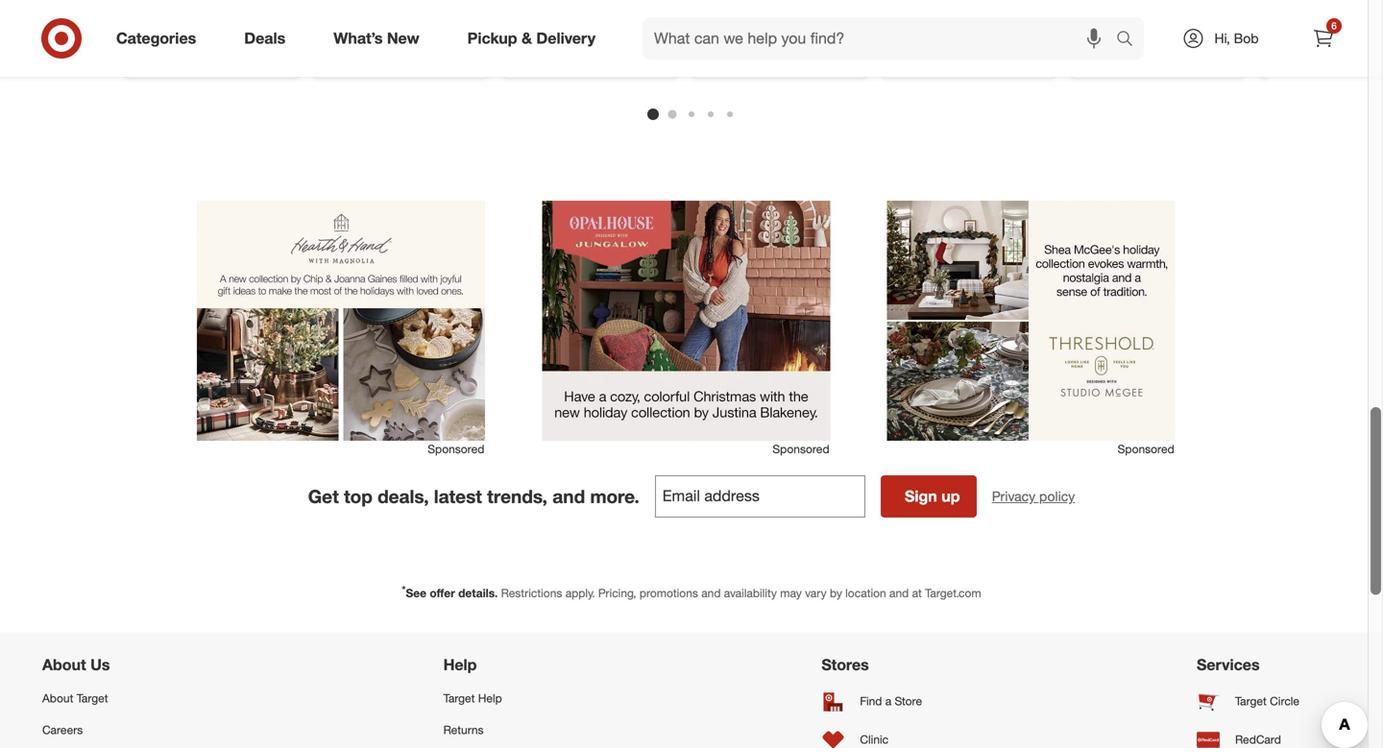 Task type: describe. For each thing, give the bounding box(es) containing it.
target circle link
[[1197, 682, 1341, 721]]

2024
[[216, 0, 250, 5]]

target circle
[[1236, 694, 1300, 709]]

- inside just dance 2024 edition - nintendo switch
[[186, 9, 192, 27]]

policy
[[1040, 488, 1075, 505]]

target help link
[[444, 682, 566, 714]]

lego friends skate park with mini skateboard toys 41751 link
[[1069, 0, 1247, 71]]

target for target help
[[444, 691, 475, 706]]

What can we help you find? suggestions appear below search field
[[643, 17, 1121, 60]]

edition
[[135, 9, 182, 27]]

41751
[[1081, 53, 1124, 71]]

toys
[[1165, 31, 1196, 49]]

restrictions
[[501, 586, 562, 601]]

0 horizontal spatial and
[[553, 485, 585, 508]]

pickup & delivery link
[[451, 17, 620, 60]]

get
[[308, 485, 339, 508]]

up
[[942, 487, 960, 506]]

returns link
[[444, 714, 566, 746]]

black
[[946, 74, 984, 93]]

categories link
[[100, 17, 220, 60]]

hi,
[[1215, 30, 1231, 47]]

2 sponsored from the left
[[773, 442, 830, 457]]

- inside the hanes premium men's xtemp total support pouch anti chafing 3pk boxer briefs - black s
[[936, 74, 942, 93]]

vary
[[805, 586, 827, 601]]

6 link
[[1303, 17, 1345, 60]]

1 advertisement region from the left
[[197, 201, 485, 441]]

hanes premium men's xtemp total support pouch anti chafing 3pk boxer briefs - black s link
[[880, 0, 1058, 93]]

park
[[1081, 9, 1112, 27]]

privacy policy
[[992, 488, 1075, 505]]

careers
[[42, 723, 83, 737]]

promotions
[[640, 586, 698, 601]]

lego
[[1081, 0, 1122, 5]]

pickup & delivery
[[468, 29, 596, 48]]

support
[[892, 31, 948, 49]]

get top deals, latest trends, and more.
[[308, 485, 640, 508]]

what's new link
[[317, 17, 444, 60]]

trends,
[[487, 485, 548, 508]]

* see offer details. restrictions apply. pricing, promotions and availability may vary by location and at target.com
[[402, 584, 982, 601]]

new
[[387, 29, 420, 48]]

briefs
[[892, 74, 932, 93]]

*
[[402, 584, 406, 596]]

redcard
[[1236, 733, 1282, 747]]

find a store
[[860, 694, 922, 709]]

just
[[135, 0, 164, 5]]

privacy
[[992, 488, 1036, 505]]

apply.
[[566, 586, 595, 601]]

by
[[830, 586, 842, 601]]

skateboard
[[1081, 31, 1161, 49]]

3pk
[[949, 53, 975, 71]]

premium
[[940, 0, 1001, 5]]

just dance 2024 edition - nintendo switch
[[135, 0, 260, 49]]

total
[[987, 9, 1019, 27]]

deals
[[244, 29, 286, 48]]

with
[[1116, 9, 1145, 27]]

nintendo
[[197, 9, 260, 27]]

just dance 2024 edition - nintendo switch link
[[123, 0, 301, 66]]

deals,
[[378, 485, 429, 508]]



Task type: locate. For each thing, give the bounding box(es) containing it.
search button
[[1108, 17, 1154, 63]]

advertisement region
[[197, 201, 485, 441], [542, 201, 831, 441], [887, 201, 1176, 441]]

us
[[90, 656, 110, 674]]

more.
[[590, 485, 640, 508]]

privacy policy link
[[992, 487, 1075, 506]]

0 horizontal spatial -
[[186, 9, 192, 27]]

1 sponsored from the left
[[428, 442, 485, 457]]

hi, bob
[[1215, 30, 1259, 47]]

1 horizontal spatial sponsored
[[773, 442, 830, 457]]

about target
[[42, 691, 108, 706]]

a
[[886, 694, 892, 709]]

pouch
[[952, 31, 996, 49]]

about for about target
[[42, 691, 73, 706]]

2 horizontal spatial advertisement region
[[887, 201, 1176, 441]]

mini
[[1149, 9, 1178, 27]]

returns
[[444, 723, 484, 737]]

1 horizontal spatial -
[[936, 74, 942, 93]]

pickup
[[468, 29, 517, 48]]

and left more.
[[553, 485, 585, 508]]

anti
[[1000, 31, 1027, 49]]

help up returns link
[[478, 691, 502, 706]]

target down the us
[[77, 691, 108, 706]]

1 about from the top
[[42, 656, 86, 674]]

0 horizontal spatial target
[[77, 691, 108, 706]]

3 advertisement region from the left
[[887, 201, 1176, 441]]

1 vertical spatial help
[[478, 691, 502, 706]]

0 vertical spatial -
[[186, 9, 192, 27]]

2 horizontal spatial sponsored
[[1118, 442, 1175, 457]]

about up about target
[[42, 656, 86, 674]]

6
[[1332, 20, 1337, 32]]

skate
[[1182, 0, 1221, 5]]

target help
[[444, 691, 502, 706]]

switch
[[135, 31, 181, 49]]

hanes
[[892, 0, 936, 5]]

help
[[444, 656, 477, 674], [478, 691, 502, 706]]

3 sponsored from the left
[[1118, 442, 1175, 457]]

about us
[[42, 656, 110, 674]]

careers link
[[42, 714, 187, 746]]

- left black
[[936, 74, 942, 93]]

about for about us
[[42, 656, 86, 674]]

s
[[989, 74, 999, 93]]

pricing,
[[598, 586, 637, 601]]

offer
[[430, 586, 455, 601]]

see
[[406, 586, 427, 601]]

0 horizontal spatial advertisement region
[[197, 201, 485, 441]]

lego friends skate park with mini skateboard toys 41751
[[1081, 0, 1221, 71]]

deals link
[[228, 17, 310, 60]]

None text field
[[655, 476, 865, 518]]

hanes premium men's xtemp total support pouch anti chafing 3pk boxer briefs - black s
[[892, 0, 1027, 93]]

target.com
[[925, 586, 982, 601]]

0 vertical spatial about
[[42, 656, 86, 674]]

sign up button
[[881, 476, 977, 518]]

1 horizontal spatial advertisement region
[[542, 201, 831, 441]]

and left availability
[[702, 586, 721, 601]]

1 horizontal spatial target
[[444, 691, 475, 706]]

circle
[[1270, 694, 1300, 709]]

may
[[780, 586, 802, 601]]

stores
[[822, 656, 869, 674]]

friends
[[1126, 0, 1178, 5]]

clinic link
[[822, 721, 941, 748]]

services
[[1197, 656, 1260, 674]]

dance
[[168, 0, 212, 5]]

boxer
[[979, 53, 1020, 71]]

2 about from the top
[[42, 691, 73, 706]]

target left circle
[[1236, 694, 1267, 709]]

0 horizontal spatial sponsored
[[428, 442, 485, 457]]

chafing
[[892, 53, 945, 71]]

clinic
[[860, 733, 889, 747]]

2 horizontal spatial target
[[1236, 694, 1267, 709]]

about target link
[[42, 682, 187, 714]]

xtemp
[[938, 9, 983, 27]]

1 horizontal spatial help
[[478, 691, 502, 706]]

target up returns
[[444, 691, 475, 706]]

bob
[[1234, 30, 1259, 47]]

details.
[[458, 586, 498, 601]]

location
[[846, 586, 887, 601]]

about
[[42, 656, 86, 674], [42, 691, 73, 706]]

top
[[344, 485, 373, 508]]

help up target help in the left of the page
[[444, 656, 477, 674]]

1 horizontal spatial and
[[702, 586, 721, 601]]

find
[[860, 694, 882, 709]]

availability
[[724, 586, 777, 601]]

0 horizontal spatial help
[[444, 656, 477, 674]]

latest
[[434, 485, 482, 508]]

target for target circle
[[1236, 694, 1267, 709]]

what's
[[334, 29, 383, 48]]

men's
[[892, 9, 933, 27]]

about up careers
[[42, 691, 73, 706]]

2 horizontal spatial and
[[890, 586, 909, 601]]

what's new
[[334, 29, 420, 48]]

-
[[186, 9, 192, 27], [936, 74, 942, 93]]

and left at at the right bottom
[[890, 586, 909, 601]]

2 advertisement region from the left
[[542, 201, 831, 441]]

1 vertical spatial -
[[936, 74, 942, 93]]

search
[[1108, 31, 1154, 50]]

&
[[522, 29, 532, 48]]

delivery
[[537, 29, 596, 48]]

and
[[553, 485, 585, 508], [702, 586, 721, 601], [890, 586, 909, 601]]

target
[[77, 691, 108, 706], [444, 691, 475, 706], [1236, 694, 1267, 709]]

at
[[912, 586, 922, 601]]

find a store link
[[822, 682, 941, 721]]

1 vertical spatial about
[[42, 691, 73, 706]]

categories
[[116, 29, 196, 48]]

- down 'dance' on the left top
[[186, 9, 192, 27]]

sign
[[905, 487, 938, 506]]

redcard link
[[1197, 721, 1341, 748]]

0 vertical spatial help
[[444, 656, 477, 674]]



Task type: vqa. For each thing, say whether or not it's contained in the screenshot.
Target Circle
yes



